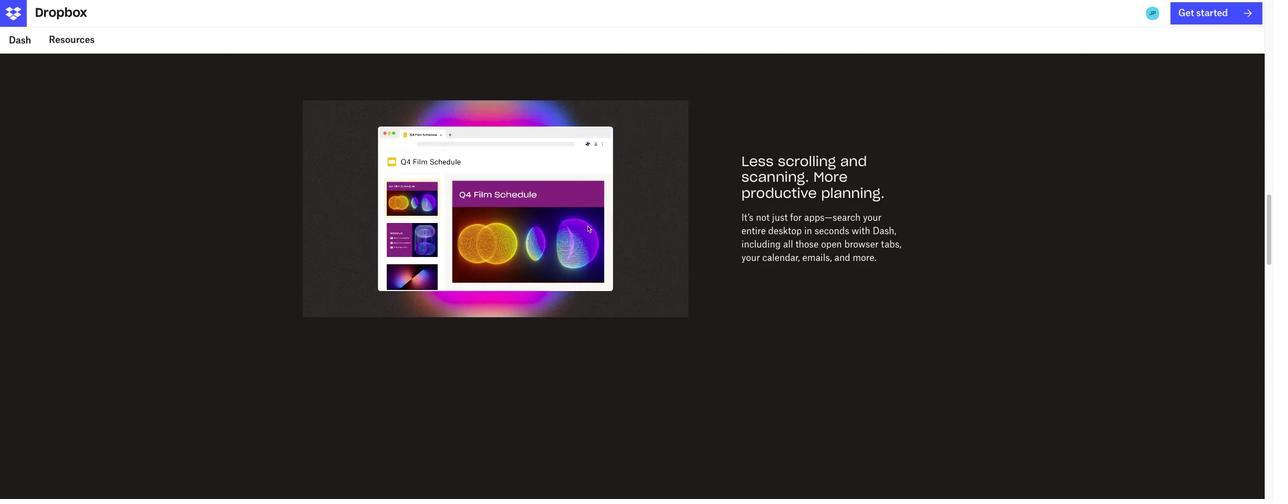 Task type: locate. For each thing, give the bounding box(es) containing it.
0 horizontal spatial your
[[742, 252, 760, 263]]

less
[[742, 153, 774, 170]]

get started link
[[1171, 2, 1263, 25]]

and
[[841, 153, 867, 170], [835, 252, 851, 263]]

and inside it's not just for apps—search your entire desktop in seconds with dash, including all those open browser tabs, your calendar, emails, and more.
[[835, 252, 851, 263]]

dash link
[[0, 27, 40, 54]]

more.
[[853, 252, 877, 263]]

your down the including
[[742, 252, 760, 263]]

it's
[[742, 212, 754, 223]]

and up planning.
[[841, 153, 867, 170]]

and down open
[[835, 252, 851, 263]]

browser
[[845, 239, 879, 250]]

your
[[863, 212, 882, 223], [742, 252, 760, 263]]

apps—search
[[805, 212, 861, 223]]

0 vertical spatial and
[[841, 153, 867, 170]]

productive
[[742, 185, 817, 202]]

dash
[[9, 35, 31, 46]]

1 horizontal spatial your
[[863, 212, 882, 223]]

just
[[772, 212, 788, 223]]

0 vertical spatial your
[[863, 212, 882, 223]]

your up the with
[[863, 212, 882, 223]]

1 vertical spatial and
[[835, 252, 851, 263]]

1 vertical spatial your
[[742, 252, 760, 263]]

jp
[[1150, 9, 1157, 17]]



Task type: describe. For each thing, give the bounding box(es) containing it.
entire
[[742, 225, 766, 236]]

scrolling
[[778, 153, 836, 170]]

emails,
[[803, 252, 832, 263]]

with
[[852, 225, 871, 236]]

for
[[790, 212, 802, 223]]

resources
[[49, 34, 95, 45]]

and inside less scrolling and scanning. more productive planning.
[[841, 153, 867, 170]]

those
[[796, 239, 819, 250]]

resources link
[[40, 27, 104, 54]]

tabs,
[[881, 239, 902, 250]]

open
[[821, 239, 842, 250]]

calendar,
[[763, 252, 800, 263]]

not
[[756, 212, 770, 223]]

get
[[1179, 7, 1195, 19]]

seconds
[[815, 225, 850, 236]]

planning.
[[821, 185, 885, 202]]

dash,
[[873, 225, 897, 236]]

started
[[1197, 7, 1228, 19]]

in
[[805, 225, 813, 236]]

desktop
[[769, 225, 802, 236]]

scanning.
[[742, 169, 810, 186]]

jp button
[[1144, 4, 1162, 22]]

less scrolling and scanning. more productive planning.
[[742, 153, 885, 202]]

get started
[[1179, 7, 1228, 19]]

more
[[814, 169, 848, 186]]

it's not just for apps—search your entire desktop in seconds with dash, including all those open browser tabs, your calendar, emails, and more.
[[742, 212, 902, 263]]

all
[[784, 239, 793, 250]]

including
[[742, 239, 781, 250]]



Task type: vqa. For each thing, say whether or not it's contained in the screenshot.
It's not just for apps—search your entire desktop in seconds with Dash, including all those open browser tabs, your calendar, emails, and more.
yes



